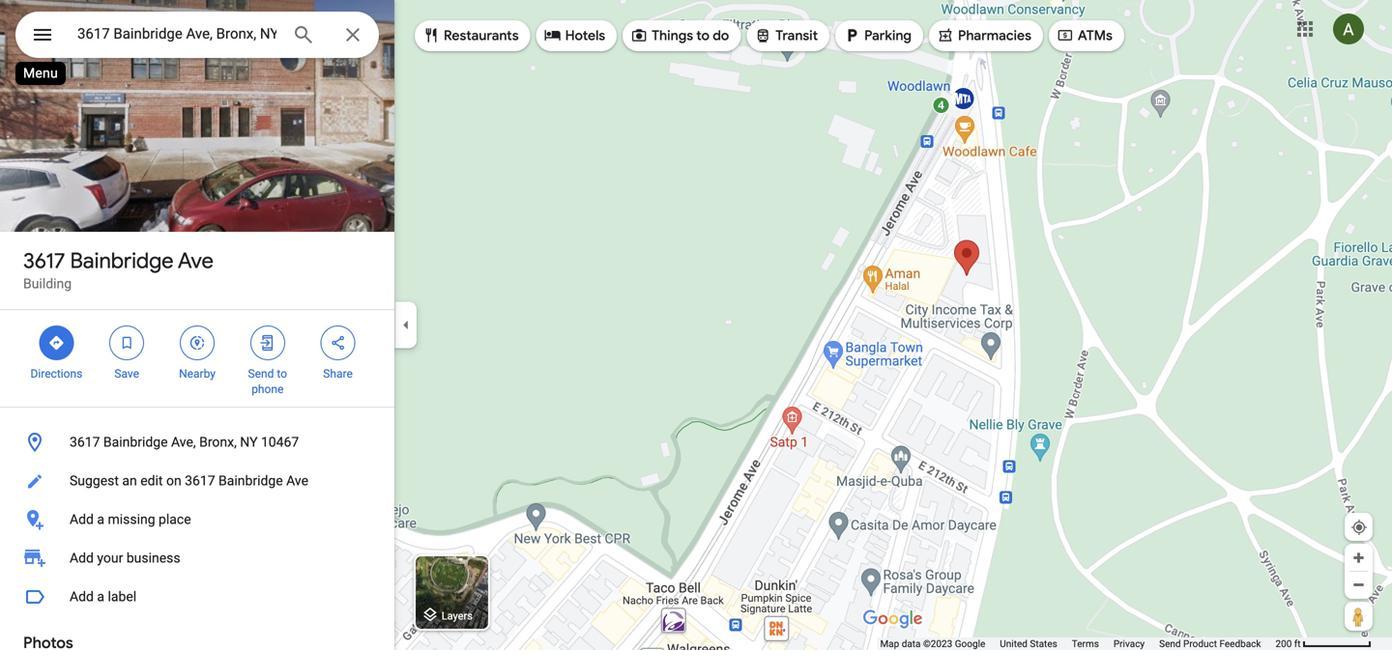 Task type: locate. For each thing, give the bounding box(es) containing it.
2 vertical spatial add
[[70, 589, 94, 605]]

3 add from the top
[[70, 589, 94, 605]]

send for send to phone
[[248, 367, 274, 381]]

1 vertical spatial send
[[1159, 639, 1181, 650]]

product
[[1183, 639, 1217, 650]]


[[1057, 25, 1074, 46]]

a left missing
[[97, 512, 104, 528]]

None field
[[77, 22, 276, 45]]

1 vertical spatial to
[[277, 367, 287, 381]]

0 vertical spatial send
[[248, 367, 274, 381]]

bainbridge up building
[[70, 247, 174, 275]]

actions for 3617 bainbridge ave region
[[0, 310, 394, 407]]

ave up 
[[178, 247, 214, 275]]

to
[[696, 27, 710, 44], [277, 367, 287, 381]]

terms
[[1072, 639, 1099, 650]]


[[937, 25, 954, 46]]

1 vertical spatial 3617
[[70, 435, 100, 450]]

 pharmacies
[[937, 25, 1031, 46]]


[[31, 21, 54, 49]]

1 horizontal spatial to
[[696, 27, 710, 44]]

bainbridge inside 3617 bainbridge ave building
[[70, 247, 174, 275]]

3617 inside 3617 bainbridge ave, bronx, ny 10467 button
[[70, 435, 100, 450]]

1 add from the top
[[70, 512, 94, 528]]

add for add a missing place
[[70, 512, 94, 528]]

3617 for ave,
[[70, 435, 100, 450]]

0 vertical spatial ave
[[178, 247, 214, 275]]


[[544, 25, 561, 46]]

add for add your business
[[70, 551, 94, 566]]

 button
[[15, 12, 70, 62]]

0 vertical spatial 3617
[[23, 247, 65, 275]]

send inside send to phone
[[248, 367, 274, 381]]

a
[[97, 512, 104, 528], [97, 589, 104, 605]]

phone
[[252, 383, 284, 396]]

2 add from the top
[[70, 551, 94, 566]]

ny
[[240, 435, 258, 450]]

200 ft button
[[1276, 639, 1372, 650]]

business
[[126, 551, 180, 566]]

suggest
[[70, 473, 119, 489]]

parking
[[864, 27, 912, 44]]

 hotels
[[544, 25, 605, 46]]

on
[[166, 473, 181, 489]]

©2023
[[923, 639, 952, 650]]

footer containing map data ©2023 google
[[880, 638, 1276, 651]]

a for missing
[[97, 512, 104, 528]]

3617 bainbridge ave, bronx, ny 10467 button
[[0, 423, 394, 462]]

united states
[[1000, 639, 1057, 650]]

add left label
[[70, 589, 94, 605]]

share
[[323, 367, 353, 381]]

1 vertical spatial ave
[[286, 473, 308, 489]]

bainbridge up an
[[103, 435, 168, 450]]

3617 right on
[[185, 473, 215, 489]]

0 horizontal spatial 3617
[[23, 247, 65, 275]]


[[118, 333, 136, 354]]

1 vertical spatial add
[[70, 551, 94, 566]]

save
[[114, 367, 139, 381]]


[[754, 25, 772, 46]]

1 horizontal spatial ave
[[286, 473, 308, 489]]

add
[[70, 512, 94, 528], [70, 551, 94, 566], [70, 589, 94, 605]]

do
[[713, 27, 729, 44]]

send
[[248, 367, 274, 381], [1159, 639, 1181, 650]]

add left your
[[70, 551, 94, 566]]

add your business link
[[0, 539, 394, 578]]

ave
[[178, 247, 214, 275], [286, 473, 308, 489]]

collapse side panel image
[[395, 315, 417, 336]]


[[329, 333, 347, 354]]

 restaurants
[[422, 25, 519, 46]]

directions
[[30, 367, 82, 381]]

 atms
[[1057, 25, 1113, 46]]

1 a from the top
[[97, 512, 104, 528]]

data
[[902, 639, 921, 650]]

add a missing place button
[[0, 501, 394, 539]]

terms button
[[1072, 638, 1099, 651]]

2 a from the top
[[97, 589, 104, 605]]


[[259, 333, 276, 354]]

missing
[[108, 512, 155, 528]]

send up phone
[[248, 367, 274, 381]]

3617 bainbridge ave main content
[[0, 0, 394, 651]]

add your business
[[70, 551, 180, 566]]

to up phone
[[277, 367, 287, 381]]

add down 'suggest'
[[70, 512, 94, 528]]

3617
[[23, 247, 65, 275], [70, 435, 100, 450], [185, 473, 215, 489]]

bainbridge down ny
[[219, 473, 283, 489]]

0 horizontal spatial to
[[277, 367, 287, 381]]

 search field
[[15, 12, 379, 62]]

200
[[1276, 639, 1292, 650]]

0 vertical spatial to
[[696, 27, 710, 44]]

add a missing place
[[70, 512, 191, 528]]

building
[[23, 276, 72, 292]]

0 horizontal spatial ave
[[178, 247, 214, 275]]

to left do
[[696, 27, 710, 44]]

0 vertical spatial a
[[97, 512, 104, 528]]

a left label
[[97, 589, 104, 605]]

200 ft
[[1276, 639, 1301, 650]]

none field inside 3617 bainbridge ave, bronx, ny 10467 field
[[77, 22, 276, 45]]

3617 inside 3617 bainbridge ave building
[[23, 247, 65, 275]]

send inside send product feedback button
[[1159, 639, 1181, 650]]

footer
[[880, 638, 1276, 651]]

0 vertical spatial bainbridge
[[70, 247, 174, 275]]

1 horizontal spatial send
[[1159, 639, 1181, 650]]

google maps element
[[0, 0, 1392, 651]]

2 vertical spatial 3617
[[185, 473, 215, 489]]

bainbridge for ave
[[70, 247, 174, 275]]

3617 up 'suggest'
[[70, 435, 100, 450]]

send product feedback button
[[1159, 638, 1261, 651]]

map data ©2023 google
[[880, 639, 985, 650]]

2 horizontal spatial 3617
[[185, 473, 215, 489]]

1 vertical spatial bainbridge
[[103, 435, 168, 450]]

bainbridge
[[70, 247, 174, 275], [103, 435, 168, 450], [219, 473, 283, 489]]

add a label
[[70, 589, 136, 605]]

restaurants
[[444, 27, 519, 44]]

1 vertical spatial a
[[97, 589, 104, 605]]

layers
[[442, 610, 473, 622]]

send for send product feedback
[[1159, 639, 1181, 650]]

10467
[[261, 435, 299, 450]]

0 vertical spatial add
[[70, 512, 94, 528]]

3617 up building
[[23, 247, 65, 275]]

states
[[1030, 639, 1057, 650]]

ave inside 3617 bainbridge ave building
[[178, 247, 214, 275]]

send left product
[[1159, 639, 1181, 650]]

an
[[122, 473, 137, 489]]

ave down 10467
[[286, 473, 308, 489]]

0 horizontal spatial send
[[248, 367, 274, 381]]

1 horizontal spatial 3617
[[70, 435, 100, 450]]


[[422, 25, 440, 46]]



Task type: describe. For each thing, give the bounding box(es) containing it.
nearby
[[179, 367, 215, 381]]

3617 inside the suggest an edit on 3617 bainbridge ave button
[[185, 473, 215, 489]]

google account: angela cha  
(angela.cha@adept.ai) image
[[1333, 14, 1364, 45]]


[[189, 333, 206, 354]]

ft
[[1294, 639, 1301, 650]]

3617 bainbridge ave building
[[23, 247, 214, 292]]

privacy
[[1114, 639, 1145, 650]]

 things to do
[[630, 25, 729, 46]]

add for add a label
[[70, 589, 94, 605]]

suggest an edit on 3617 bainbridge ave
[[70, 473, 308, 489]]

pharmacies
[[958, 27, 1031, 44]]

your
[[97, 551, 123, 566]]

add a label button
[[0, 578, 394, 617]]

ave inside button
[[286, 473, 308, 489]]


[[630, 25, 648, 46]]

to inside send to phone
[[277, 367, 287, 381]]

feedback
[[1219, 639, 1261, 650]]

show your location image
[[1350, 519, 1368, 537]]

footer inside google maps element
[[880, 638, 1276, 651]]

label
[[108, 589, 136, 605]]

united states button
[[1000, 638, 1057, 651]]

suggest an edit on 3617 bainbridge ave button
[[0, 462, 394, 501]]

hotels
[[565, 27, 605, 44]]

things
[[652, 27, 693, 44]]

3617 Bainbridge Ave, Bronx, NY 10467 field
[[15, 12, 379, 58]]

ave,
[[171, 435, 196, 450]]

united
[[1000, 639, 1028, 650]]

edit
[[140, 473, 163, 489]]

 transit
[[754, 25, 818, 46]]

transit
[[776, 27, 818, 44]]

google
[[955, 639, 985, 650]]

send product feedback
[[1159, 639, 1261, 650]]

map
[[880, 639, 899, 650]]

a for label
[[97, 589, 104, 605]]

zoom in image
[[1351, 551, 1366, 566]]

atms
[[1078, 27, 1113, 44]]

send to phone
[[248, 367, 287, 396]]

zoom out image
[[1351, 578, 1366, 593]]

bainbridge for ave,
[[103, 435, 168, 450]]


[[48, 333, 65, 354]]

to inside " things to do"
[[696, 27, 710, 44]]

3617 bainbridge ave, bronx, ny 10467
[[70, 435, 299, 450]]

 parking
[[843, 25, 912, 46]]


[[843, 25, 860, 46]]

show street view coverage image
[[1345, 602, 1373, 631]]

3617 for ave
[[23, 247, 65, 275]]

privacy button
[[1114, 638, 1145, 651]]

place
[[159, 512, 191, 528]]

2 vertical spatial bainbridge
[[219, 473, 283, 489]]

bronx,
[[199, 435, 237, 450]]



Task type: vqa. For each thing, say whether or not it's contained in the screenshot.


